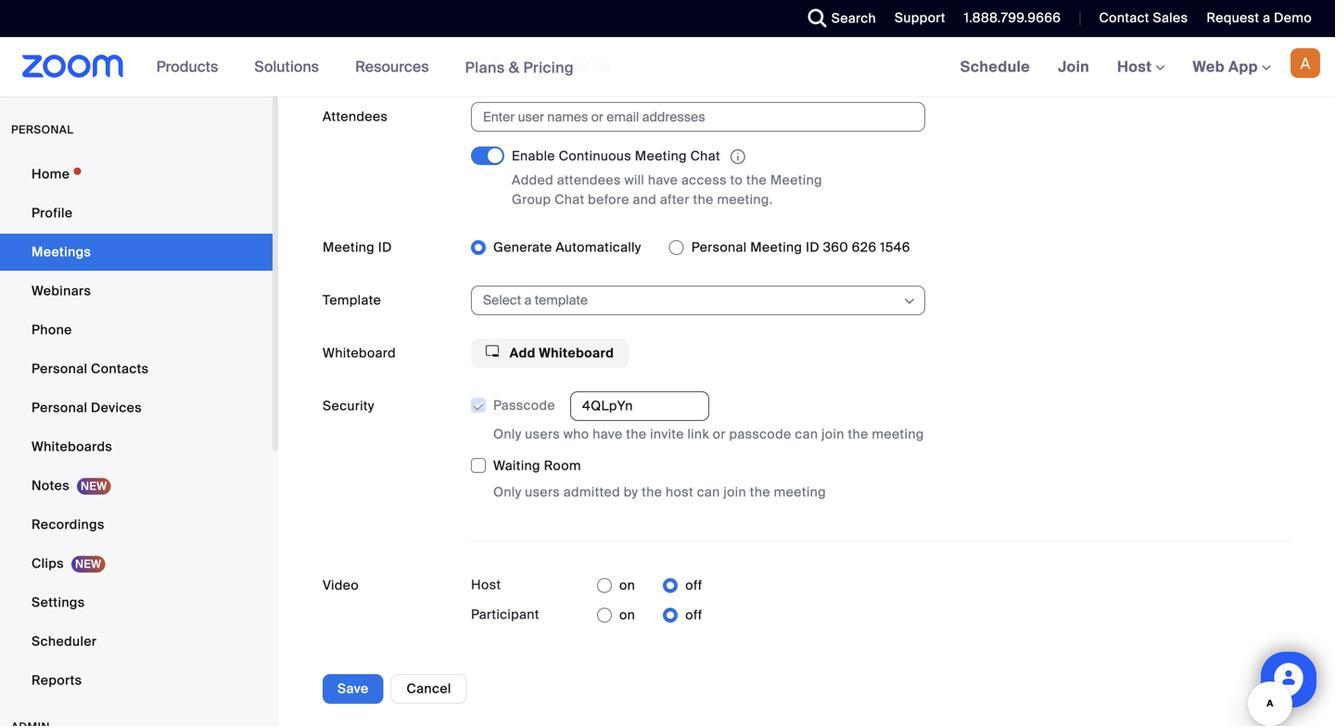 Task type: vqa. For each thing, say whether or not it's contained in the screenshot.
bottommost 10:00
no



Task type: locate. For each thing, give the bounding box(es) containing it.
0 vertical spatial only
[[494, 426, 522, 443]]

1 vertical spatial personal
[[32, 360, 88, 378]]

0 horizontal spatial join
[[724, 484, 747, 501]]

cancel
[[407, 680, 452, 698]]

schedule link
[[947, 37, 1045, 96]]

users up waiting room
[[525, 426, 560, 443]]

0 vertical spatial on
[[620, 577, 636, 594]]

the
[[747, 172, 767, 189], [693, 191, 714, 208], [626, 426, 647, 443], [848, 426, 869, 443], [642, 484, 663, 501], [750, 484, 771, 501]]

meetings
[[32, 244, 91, 261]]

participant option group
[[597, 601, 703, 631]]

join
[[822, 426, 845, 443], [724, 484, 747, 501]]

1 id from the left
[[378, 239, 392, 256]]

whiteboard
[[323, 345, 396, 362], [539, 345, 614, 362]]

recordings
[[32, 516, 105, 533]]

attendees
[[323, 108, 388, 125]]

on for host
[[620, 577, 636, 594]]

users for admitted
[[525, 484, 560, 501]]

2 users from the top
[[525, 484, 560, 501]]

host inside meetings navigation
[[1118, 57, 1156, 77]]

have inside "added attendees will have access to the meeting group chat before and after the meeting."
[[648, 172, 678, 189]]

1 off from the top
[[686, 577, 703, 594]]

after
[[660, 191, 690, 208]]

have right the who
[[593, 426, 623, 443]]

attendees
[[557, 172, 621, 189]]

recurring meeting
[[494, 57, 611, 74]]

0 horizontal spatial have
[[593, 426, 623, 443]]

webinars
[[32, 282, 91, 300]]

1 horizontal spatial can
[[795, 426, 819, 443]]

1 vertical spatial have
[[593, 426, 623, 443]]

personal up whiteboards
[[32, 399, 88, 417]]

meeting down meeting.
[[751, 239, 803, 256]]

0 vertical spatial off
[[686, 577, 703, 594]]

0 vertical spatial have
[[648, 172, 678, 189]]

1 horizontal spatial chat
[[691, 147, 721, 164]]

have inside security group
[[593, 426, 623, 443]]

1 vertical spatial chat
[[555, 191, 585, 208]]

before
[[588, 191, 630, 208]]

2 vertical spatial meeting
[[774, 484, 827, 501]]

1 vertical spatial users
[[525, 484, 560, 501]]

home link
[[0, 156, 273, 193]]

0 vertical spatial users
[[525, 426, 560, 443]]

on down the host 'option group'
[[620, 607, 636, 624]]

web
[[1194, 57, 1225, 77]]

recordings link
[[0, 507, 273, 544]]

personal
[[692, 239, 747, 256], [32, 360, 88, 378], [32, 399, 88, 417]]

request a demo link
[[1193, 0, 1336, 37], [1207, 9, 1313, 26]]

0 horizontal spatial whiteboard
[[323, 345, 396, 362]]

1 horizontal spatial host
[[1118, 57, 1156, 77]]

show options image
[[903, 294, 917, 309]]

2 on from the top
[[620, 607, 636, 624]]

banner
[[0, 37, 1336, 98]]

enable
[[512, 147, 556, 164]]

phone
[[32, 321, 72, 339]]

id
[[378, 239, 392, 256], [806, 239, 820, 256]]

host down 'contact sales'
[[1118, 57, 1156, 77]]

2 whiteboard from the left
[[539, 345, 614, 362]]

on up participant option group
[[620, 577, 636, 594]]

chat up access
[[691, 147, 721, 164]]

save
[[338, 680, 369, 698]]

room
[[544, 458, 582, 475]]

1 vertical spatial only
[[494, 484, 522, 501]]

1 horizontal spatial whiteboard
[[539, 345, 614, 362]]

off down the host 'option group'
[[686, 607, 703, 624]]

off for participant
[[686, 607, 703, 624]]

chat
[[691, 147, 721, 164], [555, 191, 585, 208]]

products
[[156, 57, 218, 77]]

1.888.799.9666 button
[[951, 0, 1066, 37], [965, 9, 1062, 26]]

off inside the host 'option group'
[[686, 577, 703, 594]]

0 horizontal spatial can
[[697, 484, 721, 501]]

reports
[[32, 672, 82, 689]]

whiteboard down template
[[323, 345, 396, 362]]

1 horizontal spatial meeting
[[774, 484, 827, 501]]

Persistent Chat, enter email address,Enter user names or email addresses text field
[[483, 103, 897, 131]]

personal menu menu
[[0, 156, 273, 701]]

scheduler
[[32, 633, 97, 650]]

0 vertical spatial personal
[[692, 239, 747, 256]]

users down waiting room
[[525, 484, 560, 501]]

1 horizontal spatial have
[[648, 172, 678, 189]]

on inside participant option group
[[620, 607, 636, 624]]

cancel button
[[391, 674, 467, 704]]

add whiteboard button
[[471, 339, 629, 368]]

personal down meeting.
[[692, 239, 747, 256]]

2 off from the top
[[686, 607, 703, 624]]

off inside participant option group
[[686, 607, 703, 624]]

reports link
[[0, 662, 273, 699]]

id left "360"
[[806, 239, 820, 256]]

contact sales link
[[1086, 0, 1193, 37], [1100, 9, 1189, 26]]

0 vertical spatial meeting
[[559, 57, 611, 74]]

None text field
[[571, 392, 710, 421]]

1 horizontal spatial id
[[806, 239, 820, 256]]

360
[[824, 239, 849, 256]]

on inside the host 'option group'
[[620, 577, 636, 594]]

whiteboard right the add
[[539, 345, 614, 362]]

whiteboards
[[32, 438, 112, 455]]

chat down attendees
[[555, 191, 585, 208]]

1.888.799.9666 button up schedule link
[[965, 9, 1062, 26]]

meeting up meeting.
[[771, 172, 823, 189]]

chat inside application
[[691, 147, 721, 164]]

on for participant
[[620, 607, 636, 624]]

1 vertical spatial on
[[620, 607, 636, 624]]

personal contacts
[[32, 360, 149, 378]]

2 vertical spatial personal
[[32, 399, 88, 417]]

0 vertical spatial chat
[[691, 147, 721, 164]]

chat inside "added attendees will have access to the meeting group chat before and after the meeting."
[[555, 191, 585, 208]]

meeting
[[635, 147, 687, 164], [771, 172, 823, 189], [323, 239, 375, 256], [751, 239, 803, 256]]

personal for personal meeting id 360 626 1546
[[692, 239, 747, 256]]

can right host
[[697, 484, 721, 501]]

select meeting template text field
[[483, 287, 902, 314]]

join link
[[1045, 37, 1104, 96]]

only users who have the invite link or passcode can join the meeting
[[494, 426, 925, 443]]

only down waiting at the left
[[494, 484, 522, 501]]

plans & pricing link
[[465, 58, 574, 77], [465, 58, 574, 77]]

host up participant
[[471, 577, 501, 594]]

1 vertical spatial join
[[724, 484, 747, 501]]

participant
[[471, 606, 540, 623]]

only
[[494, 426, 522, 443], [494, 484, 522, 501]]

1 vertical spatial meeting
[[872, 426, 925, 443]]

2 only from the top
[[494, 484, 522, 501]]

clips
[[32, 555, 64, 572]]

1 vertical spatial off
[[686, 607, 703, 624]]

1 on from the top
[[620, 577, 636, 594]]

can
[[795, 426, 819, 443], [697, 484, 721, 501]]

group
[[512, 191, 551, 208]]

passcode
[[494, 397, 556, 414]]

personal down phone
[[32, 360, 88, 378]]

phone link
[[0, 312, 273, 349]]

contacts
[[91, 360, 149, 378]]

meeting up template
[[323, 239, 375, 256]]

2 horizontal spatial meeting
[[872, 426, 925, 443]]

personal inside 'meeting id' option group
[[692, 239, 747, 256]]

template
[[323, 292, 381, 309]]

and
[[633, 191, 657, 208]]

id up template
[[378, 239, 392, 256]]

0 horizontal spatial id
[[378, 239, 392, 256]]

0 vertical spatial can
[[795, 426, 819, 443]]

1 horizontal spatial join
[[822, 426, 845, 443]]

home
[[32, 166, 70, 183]]

1 users from the top
[[525, 426, 560, 443]]

have
[[648, 172, 678, 189], [593, 426, 623, 443]]

a
[[1264, 9, 1271, 26]]

1 only from the top
[[494, 426, 522, 443]]

0 horizontal spatial host
[[471, 577, 501, 594]]

id inside option group
[[806, 239, 820, 256]]

meetings navigation
[[947, 37, 1336, 98]]

0 horizontal spatial meeting
[[559, 57, 611, 74]]

join right host
[[724, 484, 747, 501]]

have up after
[[648, 172, 678, 189]]

meeting
[[559, 57, 611, 74], [872, 426, 925, 443], [774, 484, 827, 501]]

0 vertical spatial host
[[1118, 57, 1156, 77]]

devices
[[91, 399, 142, 417]]

2 id from the left
[[806, 239, 820, 256]]

personal devices
[[32, 399, 142, 417]]

can right passcode
[[795, 426, 819, 443]]

have for access
[[648, 172, 678, 189]]

generate
[[494, 239, 553, 256]]

add whiteboard
[[507, 345, 614, 362]]

meeting up "added attendees will have access to the meeting group chat before and after the meeting."
[[635, 147, 687, 164]]

security group
[[470, 391, 1291, 503]]

0 horizontal spatial chat
[[555, 191, 585, 208]]

only up waiting at the left
[[494, 426, 522, 443]]

app
[[1229, 57, 1259, 77]]

off up participant option group
[[686, 577, 703, 594]]

join right passcode
[[822, 426, 845, 443]]



Task type: describe. For each thing, give the bounding box(es) containing it.
contact
[[1100, 9, 1150, 26]]

save button
[[323, 674, 384, 704]]

by
[[624, 484, 639, 501]]

1.888.799.9666 button up schedule
[[951, 0, 1066, 37]]

&
[[509, 58, 520, 77]]

meeting inside option group
[[751, 239, 803, 256]]

personal devices link
[[0, 390, 273, 427]]

meetings link
[[0, 234, 273, 271]]

continuous
[[559, 147, 632, 164]]

webinars link
[[0, 273, 273, 310]]

settings
[[32, 594, 85, 611]]

will
[[625, 172, 645, 189]]

meeting id
[[323, 239, 392, 256]]

profile
[[32, 205, 73, 222]]

users for who
[[525, 426, 560, 443]]

waiting
[[494, 458, 541, 475]]

add
[[510, 345, 536, 362]]

request a demo
[[1207, 9, 1313, 26]]

off for host
[[686, 577, 703, 594]]

meeting inside "added attendees will have access to the meeting group chat before and after the meeting."
[[771, 172, 823, 189]]

learn more about enable continuous meeting chat image
[[725, 148, 751, 165]]

or
[[713, 426, 726, 443]]

resources button
[[355, 37, 438, 96]]

web app button
[[1194, 57, 1272, 77]]

personal for personal devices
[[32, 399, 88, 417]]

scheduler link
[[0, 623, 273, 661]]

clips link
[[0, 545, 273, 583]]

only for only users who have the invite link or passcode can join the meeting
[[494, 426, 522, 443]]

products button
[[156, 37, 227, 96]]

banner containing products
[[0, 37, 1336, 98]]

626
[[852, 239, 877, 256]]

personal
[[11, 122, 74, 137]]

sales
[[1154, 9, 1189, 26]]

1 vertical spatial host
[[471, 577, 501, 594]]

only for only users admitted by the host can join the meeting
[[494, 484, 522, 501]]

pricing
[[524, 58, 574, 77]]

meeting.
[[717, 191, 773, 208]]

host option group
[[597, 571, 703, 601]]

demo
[[1275, 9, 1313, 26]]

meeting id option group
[[471, 233, 1291, 263]]

notes
[[32, 477, 70, 494]]

settings link
[[0, 584, 273, 622]]

who
[[564, 426, 590, 443]]

support
[[895, 9, 946, 26]]

video
[[323, 577, 359, 594]]

to
[[731, 172, 743, 189]]

recurring
[[494, 57, 556, 74]]

schedule
[[961, 57, 1031, 77]]

1546
[[881, 239, 911, 256]]

web app
[[1194, 57, 1259, 77]]

personal contacts link
[[0, 351, 273, 388]]

passcode
[[730, 426, 792, 443]]

zoom logo image
[[22, 55, 124, 78]]

search button
[[795, 0, 881, 37]]

access
[[682, 172, 727, 189]]

1 whiteboard from the left
[[323, 345, 396, 362]]

none text field inside security group
[[571, 392, 710, 421]]

host
[[666, 484, 694, 501]]

join
[[1059, 57, 1090, 77]]

personal meeting id 360 626 1546
[[692, 239, 911, 256]]

have for the
[[593, 426, 623, 443]]

automatically
[[556, 239, 642, 256]]

plans & pricing
[[465, 58, 574, 77]]

enable continuous meeting chat application
[[512, 147, 865, 167]]

solutions button
[[255, 37, 328, 96]]

1 vertical spatial can
[[697, 484, 721, 501]]

1.888.799.9666
[[965, 9, 1062, 26]]

link
[[688, 426, 710, 443]]

generate automatically
[[494, 239, 642, 256]]

contact sales
[[1100, 9, 1189, 26]]

added
[[512, 172, 554, 189]]

waiting room
[[494, 458, 582, 475]]

meeting inside application
[[635, 147, 687, 164]]

personal for personal contacts
[[32, 360, 88, 378]]

options
[[323, 657, 373, 674]]

solutions
[[255, 57, 319, 77]]

product information navigation
[[143, 37, 588, 98]]

only users admitted by the host can join the meeting
[[494, 484, 827, 501]]

admitted
[[564, 484, 621, 501]]

profile picture image
[[1291, 48, 1321, 78]]

security
[[323, 398, 375, 415]]

whiteboards link
[[0, 429, 273, 466]]

0 vertical spatial join
[[822, 426, 845, 443]]

plans
[[465, 58, 505, 77]]

notes link
[[0, 468, 273, 505]]

request
[[1207, 9, 1260, 26]]

enable continuous meeting chat
[[512, 147, 721, 164]]

search
[[832, 10, 877, 27]]

host button
[[1118, 57, 1166, 77]]

whiteboard inside the add whiteboard button
[[539, 345, 614, 362]]

invite
[[651, 426, 684, 443]]



